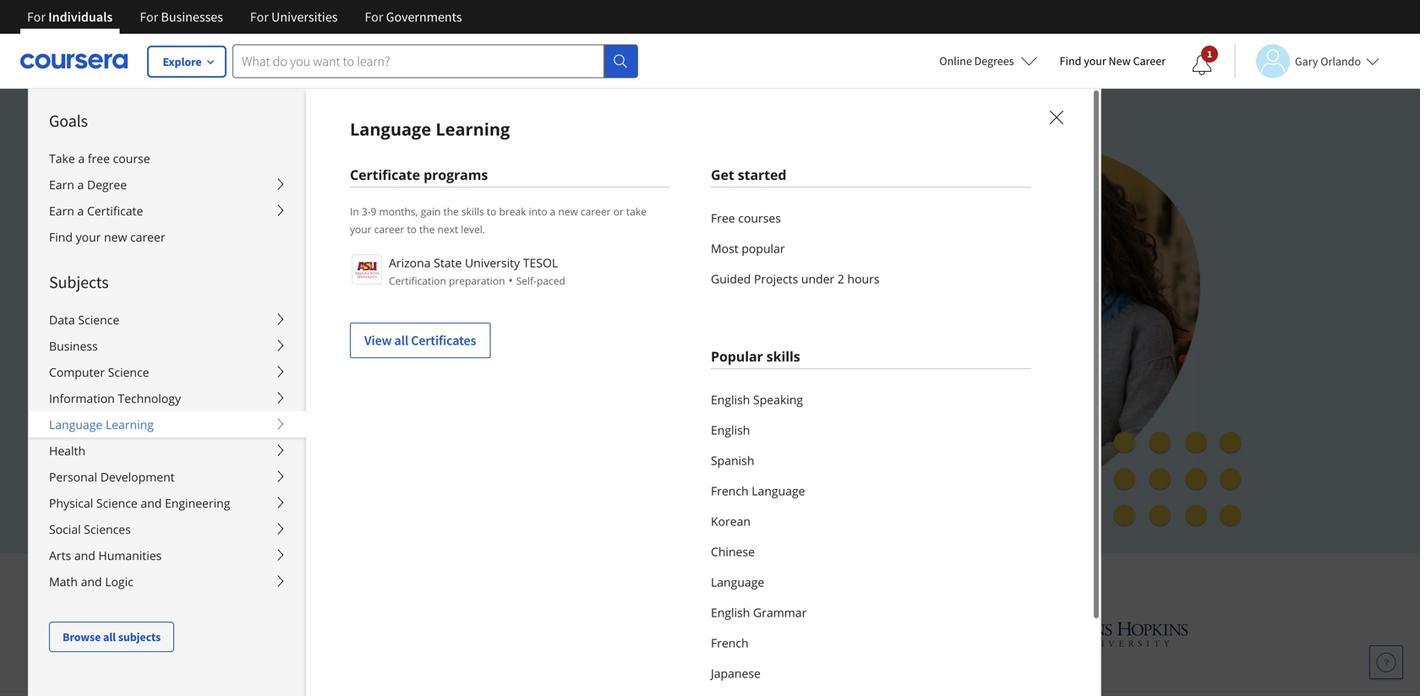 Task type: locate. For each thing, give the bounding box(es) containing it.
humanities
[[98, 548, 162, 564]]

a inside "dropdown button"
[[77, 203, 84, 219]]

university of michigan image
[[697, 611, 741, 658]]

0 horizontal spatial new
[[104, 229, 127, 245]]

0 vertical spatial earn
[[49, 177, 74, 193]]

earn down earn a degree
[[49, 203, 74, 219]]

science inside computer science popup button
[[108, 364, 149, 380]]

earn for earn a certificate
[[49, 203, 74, 219]]

all inside button
[[103, 630, 116, 645]]

a down earn a degree
[[77, 203, 84, 219]]

learning inside dropdown button
[[106, 417, 154, 433]]

science inside physical science and engineering dropdown button
[[96, 495, 138, 511]]

1 vertical spatial the
[[419, 222, 435, 236]]

for governments
[[365, 8, 462, 25]]

for left the governments at left top
[[365, 8, 383, 25]]

1 vertical spatial science
[[108, 364, 149, 380]]

class
[[511, 237, 553, 263]]

3 for from the left
[[250, 8, 269, 25]]

2 for from the left
[[140, 8, 158, 25]]

list containing english speaking
[[711, 385, 1031, 696]]

math
[[49, 574, 78, 590]]

to left break
[[487, 205, 496, 218]]

career
[[581, 205, 611, 218], [374, 222, 404, 236], [130, 229, 165, 245]]

arizona state university tesol certification preparation • self-paced
[[389, 255, 565, 288]]

0 horizontal spatial the
[[419, 222, 435, 236]]

day left money-
[[344, 457, 365, 474]]

and right arts
[[74, 548, 95, 564]]

your left new
[[1084, 53, 1106, 68]]

list
[[711, 203, 1031, 294], [711, 385, 1031, 696]]

your inside unlimited access to 7,000+ world-class courses, hands-on projects, and job-ready certificate programs—all included in your subscription
[[220, 297, 259, 322]]

1 english from the top
[[711, 392, 750, 408]]

physical science and engineering
[[49, 495, 230, 511]]

language learning up certificate programs
[[350, 117, 510, 141]]

english inside "english speaking" link
[[711, 392, 750, 408]]

for for businesses
[[140, 8, 158, 25]]

free
[[711, 210, 735, 226], [314, 418, 340, 435]]

in
[[721, 267, 737, 292]]

1 vertical spatial new
[[104, 229, 127, 245]]

close image
[[1045, 106, 1067, 128], [1045, 106, 1067, 128], [1045, 106, 1067, 128], [1046, 107, 1068, 128]]

language learning button
[[29, 412, 306, 438]]

the
[[443, 205, 459, 218], [419, 222, 435, 236]]

to down months,
[[407, 222, 417, 236]]

most popular
[[711, 240, 785, 257]]

coursera
[[917, 567, 1004, 594]]

1 vertical spatial day
[[344, 457, 365, 474]]

free left trial
[[314, 418, 340, 435]]

0 horizontal spatial learning
[[106, 417, 154, 433]]

french for french
[[711, 635, 749, 651]]

list for get started
[[711, 203, 1031, 294]]

skills up level.
[[461, 205, 484, 218]]

0 horizontal spatial language learning
[[49, 417, 154, 433]]

degree
[[87, 177, 127, 193]]

gary orlando
[[1295, 54, 1361, 69]]

gary orlando button
[[1234, 44, 1379, 78]]

0 vertical spatial day
[[290, 418, 312, 435]]

learning up programs at the top
[[436, 117, 510, 141]]

0 horizontal spatial to
[[370, 237, 388, 263]]

0 horizontal spatial career
[[130, 229, 165, 245]]

0 horizontal spatial find
[[49, 229, 73, 245]]

/year with 14-day money-back guarantee button
[[220, 457, 505, 474]]

learning down information technology
[[106, 417, 154, 433]]

all right view
[[394, 332, 408, 349]]

0 vertical spatial new
[[558, 205, 578, 218]]

university
[[465, 255, 520, 271]]

career left or
[[581, 205, 611, 218]]

and left 'logic'
[[81, 574, 102, 590]]

1 horizontal spatial language learning
[[350, 117, 510, 141]]

english link
[[711, 415, 1031, 445]]

1 vertical spatial certificate
[[87, 203, 143, 219]]

certification
[[389, 274, 446, 288]]

free inside list
[[711, 210, 735, 226]]

science for computer
[[108, 364, 149, 380]]

to left arizona
[[370, 237, 388, 263]]

logic
[[105, 574, 133, 590]]

a left degree
[[77, 177, 84, 193]]

english left grammar
[[711, 605, 750, 621]]

find left new
[[1060, 53, 1081, 68]]

day inside the /year with 14-day money-back guarantee button
[[344, 457, 365, 474]]

find down earn a certificate
[[49, 229, 73, 245]]

grammar
[[753, 605, 807, 621]]

1 horizontal spatial find
[[1060, 53, 1081, 68]]

certificate up 9
[[350, 166, 420, 184]]

/month,
[[240, 379, 288, 395]]

0 vertical spatial list
[[711, 203, 1031, 294]]

to
[[487, 205, 496, 218], [407, 222, 417, 236], [370, 237, 388, 263]]

1 horizontal spatial learning
[[436, 117, 510, 141]]

certificate programs
[[350, 166, 488, 184]]

preparation
[[449, 274, 505, 288]]

find your new career link
[[1051, 51, 1174, 72]]

1 vertical spatial language learning
[[49, 417, 154, 433]]

1 vertical spatial free
[[314, 418, 340, 435]]

english grammar link
[[711, 598, 1031, 628]]

most
[[711, 240, 739, 257]]

1 horizontal spatial certificate
[[350, 166, 420, 184]]

2
[[838, 271, 844, 287]]

1 vertical spatial english
[[711, 422, 750, 438]]

science up "business"
[[78, 312, 119, 328]]

english for english
[[711, 422, 750, 438]]

None search field
[[232, 44, 638, 78]]

career
[[1133, 53, 1166, 68]]

a inside popup button
[[77, 177, 84, 193]]

french up japanese
[[711, 635, 749, 651]]

science down personal development
[[96, 495, 138, 511]]

take
[[49, 150, 75, 167]]

in 3-9 months, gain the skills to break into a new career or take your career to the next level.
[[350, 205, 646, 236]]

your down projects,
[[220, 297, 259, 322]]

online degrees
[[939, 53, 1014, 68]]

for
[[27, 8, 46, 25], [140, 8, 158, 25], [250, 8, 269, 25], [365, 8, 383, 25]]

1 earn from the top
[[49, 177, 74, 193]]

university of illinois at urbana-champaign image
[[232, 621, 364, 648]]

certificate
[[424, 267, 509, 292]]

1 vertical spatial to
[[407, 222, 417, 236]]

with up english grammar link
[[871, 567, 912, 594]]

1 horizontal spatial the
[[443, 205, 459, 218]]

skills inside in 3-9 months, gain the skills to break into a new career or take your career to the next level.
[[461, 205, 484, 218]]

0 vertical spatial english
[[711, 392, 750, 408]]

0 vertical spatial learning
[[436, 117, 510, 141]]

earn down take
[[49, 177, 74, 193]]

start 7-day free trial button
[[220, 406, 397, 447]]

and up subscription at left
[[299, 267, 332, 292]]

arts and humanities button
[[29, 543, 306, 569]]

0 vertical spatial all
[[394, 332, 408, 349]]

your down earn a certificate
[[76, 229, 101, 245]]

and inside dropdown button
[[141, 495, 162, 511]]

social
[[49, 522, 81, 538]]

/year with 14-day money-back guarantee
[[263, 457, 505, 474]]

for left universities
[[250, 8, 269, 25]]

popular skills
[[711, 347, 800, 366]]

a right into
[[550, 205, 556, 218]]

1 for from the left
[[27, 8, 46, 25]]

tesol
[[523, 255, 558, 271]]

the up next in the top of the page
[[443, 205, 459, 218]]

english up spanish
[[711, 422, 750, 438]]

close image
[[1045, 106, 1067, 128], [1045, 106, 1067, 128], [1045, 106, 1067, 128]]

language learning group
[[28, 88, 1420, 696]]

personal development
[[49, 469, 175, 485]]

2 earn from the top
[[49, 203, 74, 219]]

language learning down information technology
[[49, 417, 154, 433]]

a left 'free'
[[78, 150, 85, 167]]

3-
[[362, 205, 371, 218]]

johns hopkins university image
[[1028, 619, 1188, 650]]

with left 14-
[[297, 457, 323, 474]]

0 horizontal spatial skills
[[461, 205, 484, 218]]

2 english from the top
[[711, 422, 750, 438]]

ready
[[370, 267, 419, 292]]

certificate up find your new career
[[87, 203, 143, 219]]

and inside unlimited access to 7,000+ world-class courses, hands-on projects, and job-ready certificate programs—all included in your subscription
[[299, 267, 332, 292]]

take a free course link
[[29, 145, 306, 172]]

1 horizontal spatial day
[[344, 457, 365, 474]]

1 vertical spatial french
[[711, 635, 749, 651]]

arts and humanities
[[49, 548, 162, 564]]

all right browse
[[103, 630, 116, 645]]

earn a certificate button
[[29, 198, 306, 224]]

learning inside 'menu item'
[[436, 117, 510, 141]]

2 french from the top
[[711, 635, 749, 651]]

new right into
[[558, 205, 578, 218]]

all inside 'link'
[[394, 332, 408, 349]]

get started
[[711, 166, 786, 184]]

months,
[[379, 205, 418, 218]]

0 vertical spatial skills
[[461, 205, 484, 218]]

1 vertical spatial list
[[711, 385, 1031, 696]]

0 vertical spatial find
[[1060, 53, 1081, 68]]

programs
[[424, 166, 488, 184]]

0 horizontal spatial certificate
[[87, 203, 143, 219]]

1 french from the top
[[711, 483, 749, 499]]

health
[[49, 443, 85, 459]]

new down earn a certificate
[[104, 229, 127, 245]]

0 horizontal spatial all
[[103, 630, 116, 645]]

language learning inside 'menu item'
[[350, 117, 510, 141]]

gain
[[421, 205, 441, 218]]

7,000+
[[393, 237, 451, 263]]

guided projects under 2 hours
[[711, 271, 880, 287]]

0 horizontal spatial free
[[314, 418, 340, 435]]

english speaking
[[711, 392, 803, 408]]

earn inside "dropdown button"
[[49, 203, 74, 219]]

2 horizontal spatial to
[[487, 205, 496, 218]]

all for certificates
[[394, 332, 408, 349]]

2 vertical spatial to
[[370, 237, 388, 263]]

0 vertical spatial certificate
[[350, 166, 420, 184]]

for left individuals
[[27, 8, 46, 25]]

1 vertical spatial earn
[[49, 203, 74, 219]]

physical
[[49, 495, 93, 511]]

and inside dropdown button
[[81, 574, 102, 590]]

2 vertical spatial english
[[711, 605, 750, 621]]

japanese link
[[711, 658, 1031, 689]]

universities
[[608, 567, 716, 594]]

spanish link
[[711, 445, 1031, 476]]

paced
[[537, 274, 565, 288]]

0 vertical spatial free
[[711, 210, 735, 226]]

language down information
[[49, 417, 102, 433]]

free up most
[[711, 210, 735, 226]]

day inside start 7-day free trial button
[[290, 418, 312, 435]]

career down months,
[[374, 222, 404, 236]]

2 list from the top
[[711, 385, 1031, 696]]

4 for from the left
[[365, 8, 383, 25]]

1 vertical spatial find
[[49, 229, 73, 245]]

skills up speaking
[[766, 347, 800, 366]]

browse
[[63, 630, 101, 645]]

list for popular skills
[[711, 385, 1031, 696]]

computer science
[[49, 364, 149, 380]]

goals
[[49, 110, 88, 131]]

1 horizontal spatial free
[[711, 210, 735, 226]]

1 horizontal spatial all
[[394, 332, 408, 349]]

find your new career link
[[29, 224, 306, 250]]

on
[[693, 237, 716, 263]]

1 vertical spatial all
[[103, 630, 116, 645]]

day right start
[[290, 418, 312, 435]]

language learning menu item
[[305, 88, 1420, 696]]

0 horizontal spatial day
[[290, 418, 312, 435]]

coursera plus image
[[220, 159, 477, 184]]

your down 3- on the left
[[350, 222, 372, 236]]

certificate inside language learning 'menu item'
[[350, 166, 420, 184]]

1 horizontal spatial to
[[407, 222, 417, 236]]

help center image
[[1376, 653, 1396, 673]]

0 vertical spatial science
[[78, 312, 119, 328]]

browse all subjects button
[[49, 622, 174, 653]]

health button
[[29, 438, 306, 464]]

gary
[[1295, 54, 1318, 69]]

english down popular
[[711, 392, 750, 408]]

find inside explore menu element
[[49, 229, 73, 245]]

subjects
[[118, 630, 161, 645]]

0 vertical spatial french
[[711, 483, 749, 499]]

0 vertical spatial language learning
[[350, 117, 510, 141]]

to inside unlimited access to 7,000+ world-class courses, hands-on projects, and job-ready certificate programs—all included in your subscription
[[370, 237, 388, 263]]

take
[[626, 205, 646, 218]]

3 english from the top
[[711, 605, 750, 621]]

0 vertical spatial with
[[297, 457, 323, 474]]

science inside data science dropdown button
[[78, 312, 119, 328]]

0 horizontal spatial with
[[297, 457, 323, 474]]

1 horizontal spatial with
[[871, 567, 912, 594]]

plus
[[1009, 567, 1048, 594]]

1 vertical spatial learning
[[106, 417, 154, 433]]

find your new career
[[1060, 53, 1166, 68]]

list containing free courses
[[711, 203, 1031, 294]]

explore menu element
[[29, 89, 306, 653]]

science up information technology
[[108, 364, 149, 380]]

and down development
[[141, 495, 162, 511]]

earn inside popup button
[[49, 177, 74, 193]]

cancel
[[291, 379, 329, 395]]

2 horizontal spatial career
[[581, 205, 611, 218]]

for left businesses
[[140, 8, 158, 25]]

french up korean
[[711, 483, 749, 499]]

/year
[[263, 457, 294, 474]]

english inside english link
[[711, 422, 750, 438]]

career down earn a certificate "dropdown button"
[[130, 229, 165, 245]]

2 vertical spatial science
[[96, 495, 138, 511]]

science for physical
[[96, 495, 138, 511]]

the down gain
[[419, 222, 435, 236]]

french
[[711, 483, 749, 499], [711, 635, 749, 651]]

language learning
[[350, 117, 510, 141], [49, 417, 154, 433]]

1 vertical spatial skills
[[766, 347, 800, 366]]

english inside english grammar link
[[711, 605, 750, 621]]

take a free course
[[49, 150, 150, 167]]

1 list from the top
[[711, 203, 1031, 294]]

1 horizontal spatial new
[[558, 205, 578, 218]]



Task type: describe. For each thing, give the bounding box(es) containing it.
self-
[[516, 274, 537, 288]]

new inside in 3-9 months, gain the skills to break into a new career or take your career to the next level.
[[558, 205, 578, 218]]

0 vertical spatial to
[[487, 205, 496, 218]]

banner navigation
[[14, 0, 476, 34]]

degrees
[[974, 53, 1014, 68]]

9
[[371, 205, 376, 218]]

•
[[508, 272, 513, 288]]

get
[[711, 166, 734, 184]]

french for french language
[[711, 483, 749, 499]]

earn for earn a degree
[[49, 177, 74, 193]]

language up certificate programs
[[350, 117, 431, 141]]

chinese
[[711, 544, 755, 560]]

and inside popup button
[[74, 548, 95, 564]]

next
[[437, 222, 458, 236]]

sciences
[[84, 522, 131, 538]]

a for certificate
[[77, 203, 84, 219]]

computer science button
[[29, 359, 306, 385]]

under
[[801, 271, 834, 287]]

start
[[247, 418, 276, 435]]

world-
[[456, 237, 511, 263]]

online degrees button
[[926, 42, 1051, 79]]

0 vertical spatial the
[[443, 205, 459, 218]]

7-
[[279, 418, 290, 435]]

earn a degree
[[49, 177, 127, 193]]

career inside explore menu element
[[130, 229, 165, 245]]

for for individuals
[[27, 8, 46, 25]]

partnername logo image
[[352, 254, 382, 285]]

and down chinese
[[722, 567, 758, 594]]

english grammar
[[711, 605, 807, 621]]

leading universities and companies with coursera plus
[[529, 567, 1048, 594]]

for universities
[[250, 8, 338, 25]]

find for find your new career
[[49, 229, 73, 245]]

for for governments
[[365, 8, 383, 25]]

1
[[1207, 47, 1212, 60]]

individuals
[[48, 8, 113, 25]]

guided
[[711, 271, 751, 287]]

language inside dropdown button
[[49, 417, 102, 433]]

companies
[[763, 567, 866, 594]]

unlimited access to 7,000+ world-class courses, hands-on projects, and job-ready certificate programs—all included in your subscription
[[220, 237, 737, 322]]

english for english speaking
[[711, 392, 750, 408]]

level.
[[461, 222, 485, 236]]

new inside explore menu element
[[104, 229, 127, 245]]

businesses
[[161, 8, 223, 25]]

for for universities
[[250, 8, 269, 25]]

for individuals
[[27, 8, 113, 25]]

japanese
[[711, 666, 761, 682]]

your inside in 3-9 months, gain the skills to break into a new career or take your career to the next level.
[[350, 222, 372, 236]]

browse all subjects
[[63, 630, 161, 645]]

leading
[[534, 567, 603, 594]]

find for find your new career
[[1060, 53, 1081, 68]]

your inside explore menu element
[[76, 229, 101, 245]]

a for free
[[78, 150, 85, 167]]

earn a degree button
[[29, 172, 306, 198]]

all for subjects
[[103, 630, 116, 645]]

break
[[499, 205, 526, 218]]

a for degree
[[77, 177, 84, 193]]

with inside button
[[297, 457, 323, 474]]

language down chinese
[[711, 574, 764, 590]]

korean
[[711, 513, 751, 530]]

english for english grammar
[[711, 605, 750, 621]]

data science button
[[29, 307, 306, 333]]

business
[[49, 338, 98, 354]]

trial
[[343, 418, 369, 435]]

guarantee
[[444, 457, 505, 474]]

included
[[642, 267, 716, 292]]

engineering
[[165, 495, 230, 511]]

or
[[613, 205, 624, 218]]

information
[[49, 391, 115, 407]]

language down spanish
[[752, 483, 805, 499]]

popular
[[711, 347, 763, 366]]

started
[[738, 166, 786, 184]]

view all certificates list
[[350, 253, 670, 358]]

1 button
[[1178, 45, 1226, 85]]

free courses link
[[711, 203, 1031, 233]]

language link
[[711, 567, 1031, 598]]

physical science and engineering button
[[29, 490, 306, 516]]

arizona
[[389, 255, 431, 271]]

science for data
[[78, 312, 119, 328]]

language learning inside dropdown button
[[49, 417, 154, 433]]

state
[[434, 255, 462, 271]]

korean link
[[711, 506, 1031, 537]]

math and logic
[[49, 574, 133, 590]]

social sciences button
[[29, 516, 306, 543]]

courses,
[[557, 237, 629, 263]]

1 horizontal spatial skills
[[766, 347, 800, 366]]

business button
[[29, 333, 306, 359]]

programs—all
[[514, 267, 637, 292]]

find your new career
[[49, 229, 165, 245]]

free inside button
[[314, 418, 340, 435]]

orlando
[[1320, 54, 1361, 69]]

back
[[413, 457, 441, 474]]

explore
[[163, 54, 202, 69]]

hours
[[847, 271, 880, 287]]

course
[[113, 150, 150, 167]]

for businesses
[[140, 8, 223, 25]]

certificate inside "dropdown button"
[[87, 203, 143, 219]]

arts
[[49, 548, 71, 564]]

show notifications image
[[1192, 55, 1212, 75]]

What do you want to learn? text field
[[232, 44, 604, 78]]

popular
[[742, 240, 785, 257]]

development
[[100, 469, 175, 485]]

access
[[309, 237, 366, 263]]

1 vertical spatial with
[[871, 567, 912, 594]]

unlimited
[[220, 237, 305, 263]]

anytime
[[332, 379, 381, 395]]

guided projects under 2 hours link
[[711, 264, 1031, 294]]

projects
[[754, 271, 798, 287]]

coursera image
[[20, 48, 128, 75]]

1 horizontal spatial career
[[374, 222, 404, 236]]

projects,
[[220, 267, 294, 292]]

a inside in 3-9 months, gain the skills to break into a new career or take your career to the next level.
[[550, 205, 556, 218]]



Task type: vqa. For each thing, say whether or not it's contained in the screenshot.
Atchison
no



